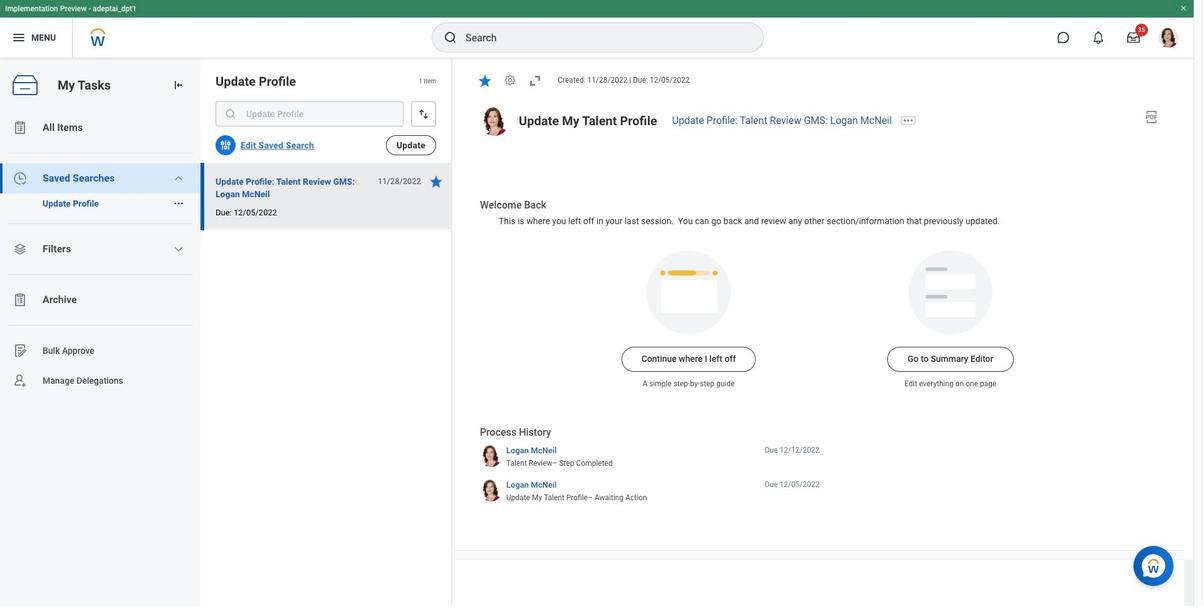 Task type: describe. For each thing, give the bounding box(es) containing it.
configure image
[[219, 139, 232, 152]]

transformation import image
[[172, 79, 184, 92]]

inbox large image
[[1127, 31, 1140, 44]]

chevron down image for clock check image
[[174, 174, 184, 184]]

justify image
[[11, 30, 26, 45]]

employee's photo (logan mcneil) image
[[480, 107, 509, 136]]

gear image
[[504, 74, 516, 87]]

item list element
[[201, 58, 452, 607]]

Search Workday  search field
[[466, 24, 738, 51]]

fullscreen image
[[528, 73, 543, 88]]

clock check image
[[13, 171, 28, 186]]

star image
[[478, 73, 493, 88]]

user plus image
[[13, 374, 28, 389]]

view printable version (pdf) image
[[1144, 110, 1159, 125]]

process history region
[[480, 426, 820, 508]]



Task type: vqa. For each thing, say whether or not it's contained in the screenshot.
the leftmost SEARCH icon
yes



Task type: locate. For each thing, give the bounding box(es) containing it.
clipboard image
[[13, 120, 28, 135], [13, 293, 28, 308]]

chevron down image
[[174, 174, 184, 184], [174, 244, 184, 254]]

1 horizontal spatial search image
[[443, 30, 458, 45]]

none text field inside item list element
[[216, 102, 404, 127]]

rename image
[[13, 343, 28, 358]]

chevron down image up related actions image in the left top of the page
[[174, 174, 184, 184]]

1 chevron down image from the top
[[174, 174, 184, 184]]

clipboard image up clock check image
[[13, 120, 28, 135]]

None text field
[[216, 102, 404, 127]]

search image
[[443, 30, 458, 45], [224, 108, 237, 120]]

list
[[0, 113, 201, 396]]

banner
[[0, 0, 1194, 58]]

1 vertical spatial search image
[[224, 108, 237, 120]]

star image
[[429, 174, 444, 189]]

related actions image
[[173, 198, 184, 209]]

2 chevron down image from the top
[[174, 244, 184, 254]]

chevron down image for perspective icon
[[174, 244, 184, 254]]

notifications large image
[[1092, 31, 1105, 44]]

chevron down image down related actions image in the left top of the page
[[174, 244, 184, 254]]

0 horizontal spatial search image
[[224, 108, 237, 120]]

1 clipboard image from the top
[[13, 120, 28, 135]]

0 vertical spatial search image
[[443, 30, 458, 45]]

1 vertical spatial chevron down image
[[174, 244, 184, 254]]

sort image
[[417, 108, 430, 120]]

0 vertical spatial chevron down image
[[174, 174, 184, 184]]

close environment banner image
[[1180, 4, 1188, 12]]

perspective image
[[13, 242, 28, 257]]

2 clipboard image from the top
[[13, 293, 28, 308]]

0 vertical spatial clipboard image
[[13, 120, 28, 135]]

search image inside item list element
[[224, 108, 237, 120]]

profile logan mcneil image
[[1159, 28, 1179, 50]]

clipboard image up rename image
[[13, 293, 28, 308]]

1 vertical spatial clipboard image
[[13, 293, 28, 308]]



